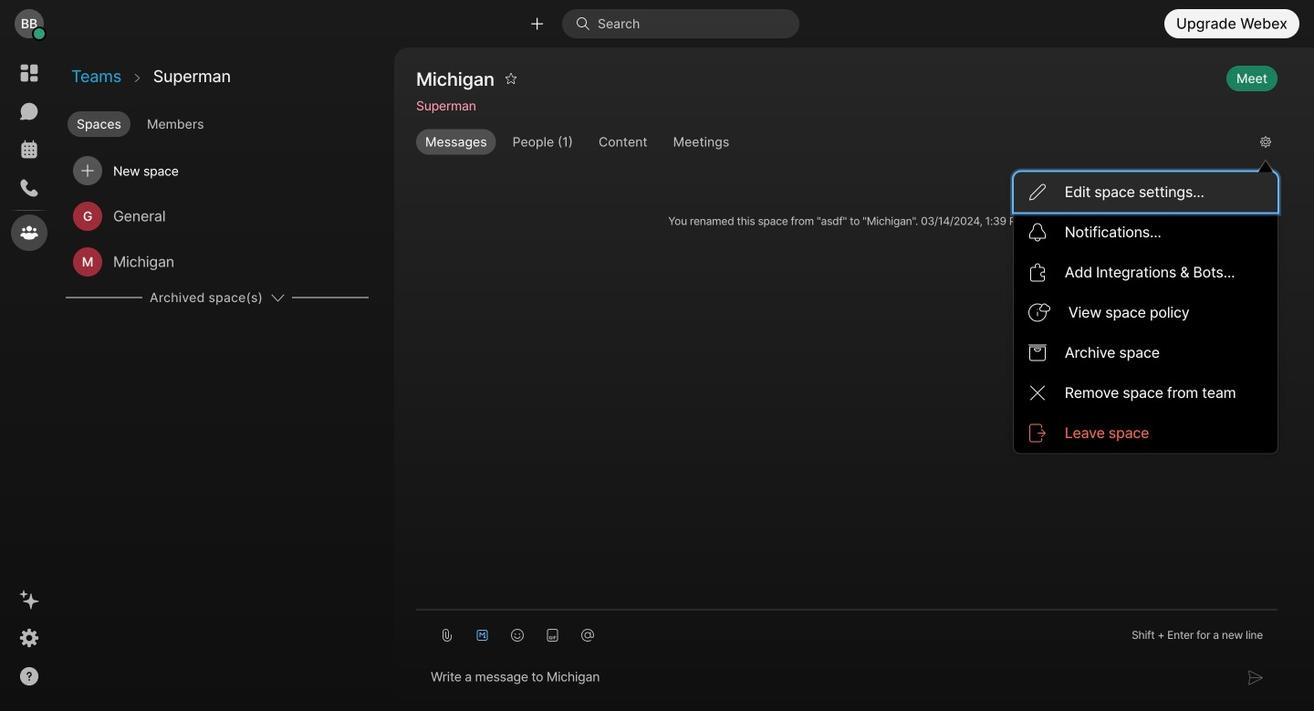 Task type: vqa. For each thing, say whether or not it's contained in the screenshot.
Test Space, You will be notified of all new messages in this space list item
no



Task type: describe. For each thing, give the bounding box(es) containing it.
webex tab list
[[11, 55, 47, 251]]



Task type: locate. For each thing, give the bounding box(es) containing it.
message composer toolbar element
[[416, 611, 1278, 653]]

general list item
[[66, 194, 369, 239]]

michigan list item
[[66, 239, 369, 285]]

menu bar
[[1015, 172, 1278, 453]]

list item
[[66, 148, 369, 194]]

tab list
[[64, 104, 393, 139]]

navigation
[[0, 47, 58, 711]]

arrow down_16 image
[[270, 290, 285, 305]]

group
[[416, 129, 1246, 155]]



